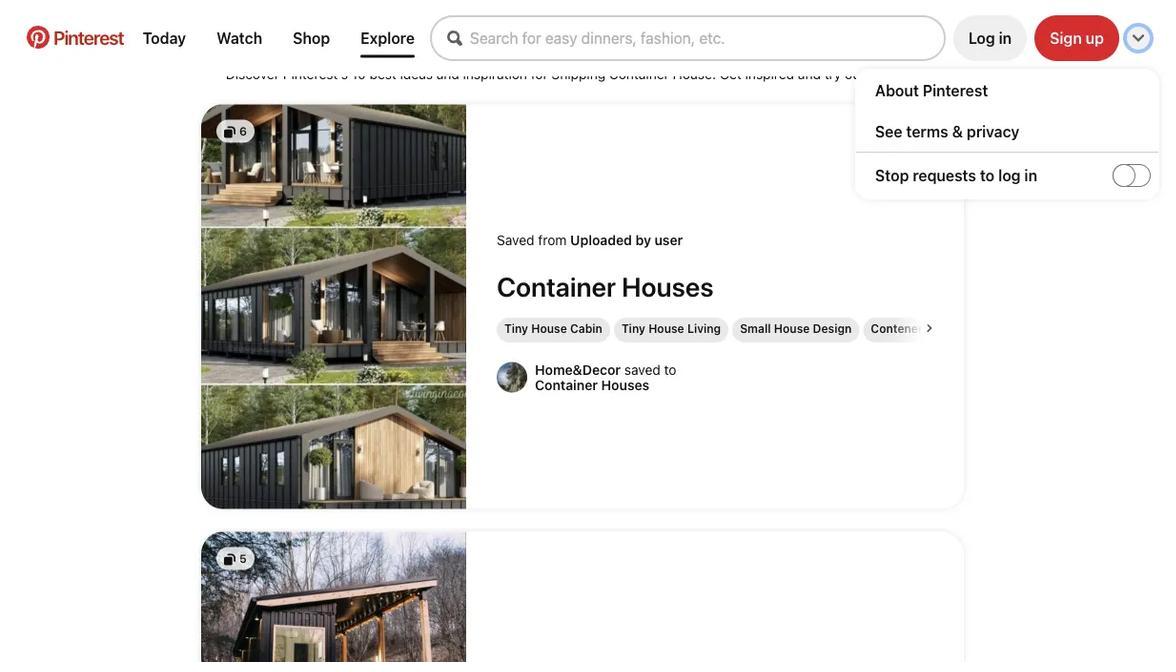 Task type: locate. For each thing, give the bounding box(es) containing it.
watch link
[[209, 21, 270, 55]]

search image
[[447, 31, 463, 46]]

0 horizontal spatial in
[[999, 29, 1012, 47]]

try
[[825, 66, 842, 82]]

and
[[437, 66, 460, 82], [798, 66, 821, 82]]

inspiration
[[463, 66, 527, 82]]

and left try
[[798, 66, 821, 82]]

about pinterest link
[[876, 81, 1159, 99]]

in
[[999, 29, 1012, 47], [1025, 166, 1038, 185]]

tiny up saved
[[622, 321, 646, 335]]

pinterest right the pinterest image
[[53, 26, 124, 48]]

container houses
[[497, 271, 714, 302]]

up
[[1086, 29, 1105, 47]]

container
[[525, 18, 678, 58], [609, 66, 669, 82], [497, 271, 616, 302], [535, 377, 598, 393]]

shop link
[[285, 21, 338, 55]]

1 horizontal spatial in
[[1025, 166, 1038, 185]]

1 horizontal spatial tiny
[[622, 321, 646, 335]]

home&decor saved to container houses
[[535, 361, 677, 393]]

houses
[[622, 271, 714, 302], [602, 377, 650, 393]]

tiny for tiny house cabin
[[505, 321, 528, 335]]

0 vertical spatial in
[[999, 29, 1012, 47]]

.
[[713, 66, 716, 82]]

1 vertical spatial houses
[[602, 377, 650, 393]]

shop
[[293, 29, 330, 47]]

tiny house cabin link
[[505, 321, 603, 335]]

shipping right for
[[552, 66, 606, 82]]

tiny house cabin
[[505, 321, 603, 335]]

discover
[[226, 66, 279, 82]]

saved
[[625, 361, 661, 377]]

shipping container house discover pinterest's 10 best ideas and inspiration for shipping container house . get inspired and try out new things.
[[226, 18, 940, 82]]

0 horizontal spatial pinterest
[[53, 26, 124, 48]]

pinterest button
[[15, 26, 135, 51]]

10
[[352, 66, 366, 82]]

0 vertical spatial pinterest
[[53, 26, 124, 48]]

privacy
[[967, 122, 1020, 140]]

sign up
[[1050, 29, 1105, 47]]

1 tiny from the left
[[505, 321, 528, 335]]

to right saved
[[664, 361, 677, 377]]

2 and from the left
[[798, 66, 821, 82]]

see terms & privacy link
[[876, 122, 1159, 140]]

container right the home&decor icon
[[535, 377, 598, 393]]

saved
[[497, 232, 535, 248]]

0 horizontal spatial to
[[664, 361, 677, 377]]

small
[[740, 321, 771, 335]]

today link
[[135, 21, 194, 55]]

0 horizontal spatial and
[[437, 66, 460, 82]]

identifier that shows the pin type image
[[224, 554, 236, 565]]

houses down cabin
[[602, 377, 650, 393]]

to left log
[[980, 166, 995, 185]]

shipping
[[380, 18, 518, 58], [552, 66, 606, 82]]

user
[[655, 232, 683, 248]]

1 vertical spatial shipping
[[552, 66, 606, 82]]

pinterest up &
[[923, 81, 989, 99]]

explore link
[[353, 21, 423, 55]]

home&decor link
[[535, 361, 621, 377]]

contener house
[[871, 321, 962, 335]]

1 horizontal spatial pinterest
[[923, 81, 989, 99]]

to inside home&decor saved to container houses
[[664, 361, 677, 377]]

to
[[980, 166, 995, 185], [664, 361, 677, 377]]

stop
[[876, 166, 909, 185]]

1 horizontal spatial and
[[798, 66, 821, 82]]

house right contener
[[926, 321, 962, 335]]

houses up tiny house living
[[622, 271, 714, 302]]

1 vertical spatial pinterest
[[923, 81, 989, 99]]

1 vertical spatial to
[[664, 361, 677, 377]]

house right small
[[774, 321, 810, 335]]

container houses link
[[497, 271, 934, 302], [535, 377, 677, 393]]

house
[[685, 18, 785, 58], [673, 66, 713, 82], [532, 321, 567, 335], [649, 321, 685, 335], [774, 321, 810, 335], [926, 321, 962, 335]]

from
[[538, 232, 567, 248]]

1 horizontal spatial shipping
[[552, 66, 606, 82]]

log in button
[[954, 15, 1028, 61]]

tiny
[[505, 321, 528, 335], [622, 321, 646, 335]]

ideas
[[400, 66, 433, 82]]

container houses link down cabin
[[535, 377, 677, 393]]

and right ideas
[[437, 66, 460, 82]]

out
[[845, 66, 865, 82]]

pinterest image
[[27, 26, 50, 48]]

0 vertical spatial to
[[980, 166, 995, 185]]

requests
[[913, 166, 977, 185]]

1 vertical spatial in
[[1025, 166, 1038, 185]]

home&decor
[[535, 361, 621, 377]]

get
[[720, 66, 742, 82]]

things.
[[898, 66, 940, 82]]

0 horizontal spatial tiny
[[505, 321, 528, 335]]

sign
[[1050, 29, 1082, 47]]

shipping up ideas
[[380, 18, 518, 58]]

0 vertical spatial shipping
[[380, 18, 518, 58]]

sign up button
[[1035, 15, 1120, 61]]

house for tiny house cabin
[[532, 321, 567, 335]]

0 horizontal spatial shipping
[[380, 18, 518, 58]]

pinterest
[[53, 26, 124, 48], [923, 81, 989, 99]]

house left cabin
[[532, 321, 567, 335]]

best
[[370, 66, 397, 82]]

pinterest link
[[15, 26, 135, 48]]

tiny up the home&decor icon
[[505, 321, 528, 335]]

container houses link up living
[[497, 271, 934, 302]]

house left living
[[649, 321, 685, 335]]

house for small house design
[[774, 321, 810, 335]]

2 tiny from the left
[[622, 321, 646, 335]]

stop requests to log in
[[876, 166, 1038, 185]]

1 horizontal spatial to
[[980, 166, 995, 185]]

0 vertical spatial houses
[[622, 271, 714, 302]]

terms
[[907, 122, 949, 140]]

log in
[[969, 29, 1012, 47]]

by
[[636, 232, 651, 248]]



Task type: vqa. For each thing, say whether or not it's contained in the screenshot.
Shipping to the left
yes



Task type: describe. For each thing, give the bounding box(es) containing it.
uploaded
[[571, 232, 632, 248]]

cabin
[[570, 321, 603, 335]]

6 link
[[201, 104, 466, 509]]

container inside home&decor saved to container houses
[[535, 377, 598, 393]]

6
[[239, 124, 247, 138]]

inspired
[[746, 66, 795, 82]]

in inside button
[[999, 29, 1012, 47]]

container up for
[[525, 18, 678, 58]]

for
[[531, 66, 548, 82]]

today
[[143, 29, 186, 47]]

about pinterest
[[876, 81, 989, 99]]

small house design link
[[740, 321, 852, 335]]

house for tiny house living
[[649, 321, 685, 335]]

pinterest's
[[283, 66, 348, 82]]

container up tiny house cabin
[[497, 271, 616, 302]]

house up get at the right top of page
[[685, 18, 785, 58]]

1 and from the left
[[437, 66, 460, 82]]

5 link
[[201, 532, 466, 662]]

pinterest inside button
[[53, 26, 124, 48]]

design
[[813, 321, 852, 335]]

watch
[[217, 29, 262, 47]]

see terms & privacy
[[876, 122, 1020, 140]]

log
[[969, 29, 996, 47]]

saved from uploaded by user
[[497, 232, 683, 248]]

identifier that shows the pin type image
[[224, 127, 236, 138]]

about
[[876, 81, 919, 99]]

house left get at the right top of page
[[673, 66, 713, 82]]

container left .
[[609, 66, 669, 82]]

0 vertical spatial container houses link
[[497, 271, 934, 302]]

to for saved
[[664, 361, 677, 377]]

&
[[953, 122, 963, 140]]

house for contener house
[[926, 321, 962, 335]]

houses inside home&decor saved to container houses
[[602, 377, 650, 393]]

see
[[876, 122, 903, 140]]

1 vertical spatial container houses link
[[535, 377, 677, 393]]

small house design
[[740, 321, 852, 335]]

new
[[869, 66, 894, 82]]

log
[[999, 166, 1021, 185]]

explore
[[361, 29, 415, 47]]

5
[[239, 552, 247, 565]]

scroll image
[[926, 324, 934, 332]]

contener house link
[[871, 321, 962, 335]]

tiny house living link
[[622, 321, 721, 335]]

living
[[688, 321, 721, 335]]

to for requests
[[980, 166, 995, 185]]

container house image
[[201, 532, 466, 662]]

container houses image
[[201, 104, 466, 509]]

tiny house living
[[622, 321, 721, 335]]

contener
[[871, 321, 923, 335]]

home&decor image
[[497, 362, 528, 392]]

Search text field
[[470, 29, 944, 47]]

tiny for tiny house living
[[622, 321, 646, 335]]



